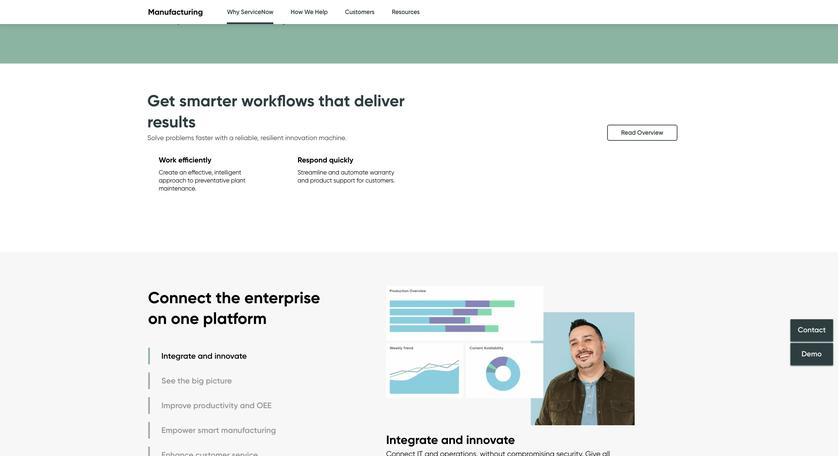 Task type: vqa. For each thing, say whether or not it's contained in the screenshot.
Ready to become a success story?
no



Task type: locate. For each thing, give the bounding box(es) containing it.
0 horizontal spatial integrate and innovate
[[162, 352, 247, 361]]

innovate
[[215, 352, 247, 361], [467, 433, 515, 448]]

to
[[188, 177, 193, 184]]

one
[[171, 309, 199, 329]]

the inside 'connect the enterprise on one platform'
[[216, 288, 241, 308]]

efficiently
[[178, 156, 212, 165]]

1 vertical spatial integrate and innovate
[[386, 433, 515, 448]]

0 horizontal spatial the
[[178, 376, 190, 386]]

empower smart manufacturing link
[[148, 422, 278, 439]]

integrate and innovate link
[[148, 348, 278, 365]]

innovate inside 'link'
[[215, 352, 247, 361]]

0 vertical spatial integrate
[[162, 352, 196, 361]]

1 horizontal spatial integrate
[[386, 433, 438, 448]]

contact link
[[791, 320, 834, 342]]

manufacturing
[[148, 7, 203, 17]]

the up platform
[[216, 288, 241, 308]]

1 vertical spatial the
[[178, 376, 190, 386]]

intelligent
[[215, 169, 241, 176]]

with
[[215, 134, 228, 142]]

1 horizontal spatial integrate and innovate
[[386, 433, 515, 448]]

smart
[[198, 426, 219, 436]]

approach
[[159, 177, 186, 184]]

we
[[305, 8, 314, 16]]

create an effective, intelligent approach to preventative plant maintenance.
[[159, 169, 246, 192]]

read overview link
[[608, 125, 678, 141]]

streamline and automate warranty and product support for customers.
[[298, 169, 395, 184]]

plant
[[231, 177, 246, 184]]

0 horizontal spatial integrate
[[162, 352, 196, 361]]

1 horizontal spatial the
[[216, 288, 241, 308]]

why servicenow
[[227, 8, 274, 16]]

demo
[[802, 350, 823, 359]]

automate
[[341, 169, 369, 176]]

the
[[216, 288, 241, 308], [178, 376, 190, 386]]

an
[[180, 169, 187, 176]]

overview
[[638, 129, 664, 137]]

on
[[148, 309, 167, 329]]

0 horizontal spatial innovate
[[215, 352, 247, 361]]

results
[[147, 112, 196, 132]]

innovation
[[285, 134, 317, 142]]

why servicenow link
[[227, 0, 274, 26]]

0 vertical spatial integrate and innovate
[[162, 352, 247, 361]]

integrate
[[162, 352, 196, 361], [386, 433, 438, 448]]

improve
[[162, 401, 191, 411]]

how we help link
[[291, 0, 328, 24]]

integrate and innovate
[[162, 352, 247, 361], [386, 433, 515, 448]]

truly connected operations start here.
[[150, 6, 433, 26]]

create
[[159, 169, 178, 176]]

and inside 'link'
[[198, 352, 213, 361]]

empower
[[162, 426, 196, 436]]

improve productivity and oee
[[162, 401, 272, 411]]

deliver
[[354, 91, 405, 111]]

help
[[315, 8, 328, 16]]

problems
[[166, 134, 194, 142]]

reliable,
[[235, 134, 259, 142]]

and
[[328, 169, 340, 176], [298, 177, 309, 184], [198, 352, 213, 361], [240, 401, 255, 411], [441, 433, 464, 448]]

1 horizontal spatial innovate
[[467, 433, 515, 448]]

the for connect
[[216, 288, 241, 308]]

customers link
[[345, 0, 375, 24]]

respond quickly
[[298, 156, 354, 165]]

servicenow
[[241, 8, 274, 16]]

maintenance.
[[159, 185, 197, 192]]

work
[[159, 156, 177, 165]]

get smarter workflows that deliver results solve problems faster with a reliable, resilient innovation machine.
[[147, 91, 405, 142]]

see the big picture link
[[148, 373, 278, 390]]

faster
[[196, 134, 213, 142]]

platform
[[203, 309, 267, 329]]

quickly
[[329, 156, 354, 165]]

how we help
[[291, 8, 328, 16]]

the left big
[[178, 376, 190, 386]]

0 vertical spatial the
[[216, 288, 241, 308]]

1 vertical spatial innovate
[[467, 433, 515, 448]]

respond
[[298, 156, 328, 165]]

0 vertical spatial innovate
[[215, 352, 247, 361]]

start
[[357, 6, 392, 26]]



Task type: describe. For each thing, give the bounding box(es) containing it.
1 vertical spatial integrate
[[386, 433, 438, 448]]

get
[[147, 91, 175, 111]]

why
[[227, 8, 240, 16]]

truly
[[150, 6, 185, 26]]

for
[[357, 177, 364, 184]]

resilient
[[261, 134, 284, 142]]

resources
[[392, 8, 420, 16]]

demo link
[[791, 343, 834, 366]]

preventative
[[195, 177, 230, 184]]

operations
[[272, 6, 353, 26]]

contact
[[798, 326, 826, 335]]

integrate inside integrate and innovate 'link'
[[162, 352, 196, 361]]

a
[[229, 134, 234, 142]]

see the big picture
[[162, 376, 232, 386]]

effective,
[[188, 169, 213, 176]]

the for see
[[178, 376, 190, 386]]

read
[[622, 129, 636, 137]]

how
[[291, 8, 303, 16]]

productivity
[[193, 401, 238, 411]]

customers.
[[366, 177, 395, 184]]

smarter
[[179, 91, 237, 111]]

here.
[[396, 6, 433, 26]]

connect the enterprise on one platform
[[148, 288, 320, 329]]

work efficiently
[[159, 156, 212, 165]]

customers
[[345, 8, 375, 16]]

connected
[[189, 6, 268, 26]]

machine.
[[319, 134, 347, 142]]

connected it shows production, trends, and availability image
[[386, 280, 635, 433]]

improve productivity and oee link
[[148, 398, 278, 414]]

resources link
[[392, 0, 420, 24]]

integrate and innovate inside 'link'
[[162, 352, 247, 361]]

manufacturing
[[221, 426, 276, 436]]

support
[[334, 177, 355, 184]]

empower smart manufacturing
[[162, 426, 276, 436]]

see
[[162, 376, 176, 386]]

enterprise
[[245, 288, 320, 308]]

solve
[[147, 134, 164, 142]]

product
[[310, 177, 332, 184]]

oee
[[257, 401, 272, 411]]

workflows
[[241, 91, 315, 111]]

that
[[319, 91, 350, 111]]

connect
[[148, 288, 212, 308]]

read overview
[[622, 129, 664, 137]]

big
[[192, 376, 204, 386]]

picture
[[206, 376, 232, 386]]

streamline
[[298, 169, 327, 176]]

warranty
[[370, 169, 395, 176]]



